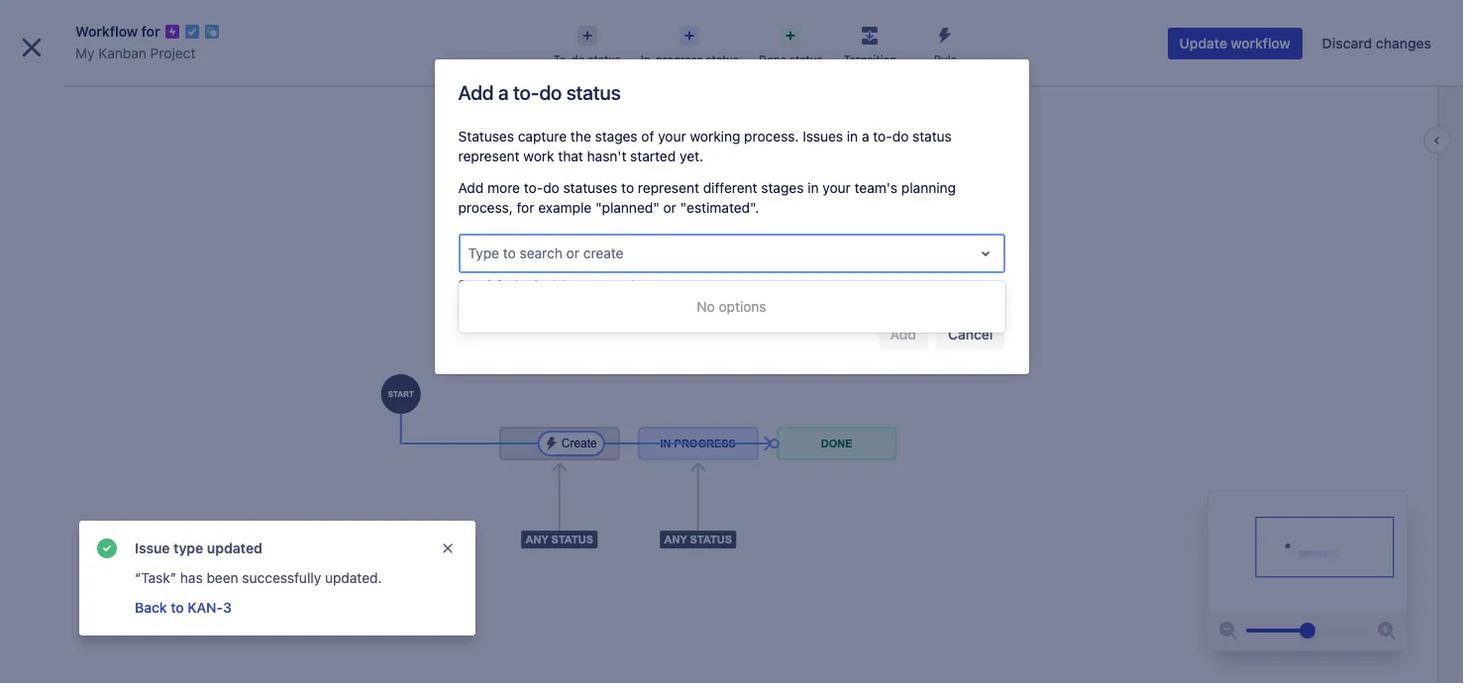 Task type: describe. For each thing, give the bounding box(es) containing it.
learn more
[[86, 640, 151, 655]]

status right done
[[789, 52, 823, 65]]

represent inside statuses capture the stages of your working process. issues in a to-do status represent work that hasn't started yet.
[[458, 148, 520, 164]]

Search or create a status text field
[[468, 244, 472, 263]]

started
[[630, 148, 676, 164]]

0 horizontal spatial or
[[566, 245, 579, 261]]

workflow
[[1231, 35, 1290, 52]]

do for add a to-do status
[[539, 81, 562, 104]]

primary element
[[12, 0, 1087, 55]]

for for search
[[497, 277, 512, 290]]

2 vertical spatial or
[[594, 277, 605, 290]]

update workflow
[[1179, 35, 1290, 52]]

add a to-do status
[[458, 81, 621, 104]]

update workflow button
[[1167, 28, 1302, 59]]

updated
[[207, 540, 262, 557]]

to- for add a to-do status
[[513, 81, 539, 104]]

"task" has been successfully updated.
[[135, 570, 382, 586]]

cancel button
[[936, 319, 1005, 351]]

your inside statuses capture the stages of your working process. issues in a to-do status represent work that hasn't started yet.
[[658, 128, 686, 145]]

to for type to search or create
[[503, 245, 516, 261]]

0 vertical spatial my kanban project
[[75, 45, 196, 61]]

0 vertical spatial my
[[75, 45, 95, 61]]

to-
[[553, 52, 571, 65]]

statuses for to
[[563, 179, 617, 196]]

do inside statuses capture the stages of your working process. issues in a to-do status represent work that hasn't started yet.
[[892, 128, 909, 145]]

to- for search for to-do statuses or create a new one.
[[515, 277, 531, 290]]

workflow
[[75, 23, 138, 40]]

your inside the add more to-do statuses to represent different stages in your team's planning process, for example "planned" or "estimated".
[[822, 179, 851, 196]]

close workflow editor image
[[16, 32, 48, 63]]

Zoom level range field
[[1246, 611, 1369, 651]]

add more to-do statuses to represent different stages in your team's planning process, for example "planned" or "estimated".
[[458, 179, 956, 216]]

updated.
[[325, 570, 382, 586]]

1 vertical spatial kanban
[[83, 86, 133, 103]]

progress
[[656, 52, 703, 65]]

to for back to kan-3
[[171, 599, 184, 616]]

1 group from the top
[[8, 266, 230, 521]]

1 vertical spatial my kanban project
[[59, 86, 184, 103]]

1 vertical spatial project
[[136, 86, 184, 103]]

been
[[206, 570, 238, 586]]

1 vertical spatial my
[[59, 86, 79, 103]]

status right progress
[[706, 52, 739, 65]]

rule
[[934, 52, 957, 65]]

do for add more to-do statuses to represent different stages in your team's planning process, for example "planned" or "estimated".
[[543, 179, 559, 196]]

zoom in image
[[1375, 619, 1399, 643]]

workflow for
[[75, 23, 160, 40]]

issues
[[803, 128, 843, 145]]

"task"
[[135, 570, 176, 586]]

type
[[468, 245, 499, 261]]

for inside the add more to-do statuses to represent different stages in your team's planning process, for example "planned" or "estimated".
[[517, 199, 534, 216]]

team-
[[86, 613, 119, 628]]

example
[[538, 199, 592, 216]]

success image
[[95, 537, 119, 561]]

process.
[[744, 128, 799, 145]]

status inside statuses capture the stages of your working process. issues in a to-do status represent work that hasn't started yet.
[[912, 128, 952, 145]]

search
[[458, 277, 494, 290]]

new
[[653, 277, 674, 290]]

open image
[[973, 242, 997, 265]]

to-do status
[[553, 52, 621, 65]]

kan-
[[187, 599, 223, 616]]

statuses
[[458, 128, 514, 145]]

in for your
[[807, 179, 819, 196]]

add a to-do status dialog
[[434, 59, 1029, 374]]

search
[[520, 245, 563, 261]]

planning
[[901, 179, 956, 196]]

learn
[[86, 640, 119, 655]]

done status button
[[749, 20, 832, 67]]

stages inside the add more to-do statuses to represent different stages in your team's planning process, for example "planned" or "estimated".
[[761, 179, 804, 196]]

capture
[[518, 128, 567, 145]]

add for add a to-do status
[[458, 81, 494, 104]]

0 horizontal spatial in
[[63, 613, 73, 628]]

Search field
[[1087, 12, 1285, 44]]

for for workflow
[[141, 23, 160, 40]]

create
[[733, 19, 777, 36]]

work
[[523, 148, 554, 164]]

cancel
[[948, 326, 993, 343]]

represent inside the add more to-do statuses to represent different stages in your team's planning process, for example "planned" or "estimated".
[[638, 179, 699, 196]]

back to kan-3 link
[[135, 599, 232, 616]]

rule button
[[908, 20, 983, 67]]



Task type: locate. For each thing, give the bounding box(es) containing it.
2 horizontal spatial in
[[847, 128, 858, 145]]

to inside back to kan-3 "button"
[[171, 599, 184, 616]]

or
[[663, 199, 676, 216], [566, 245, 579, 261], [594, 277, 605, 290]]

a up statuses
[[498, 81, 509, 104]]

in inside statuses capture the stages of your working process. issues in a to-do status represent work that hasn't started yet.
[[847, 128, 858, 145]]

working
[[690, 128, 740, 145]]

more down managed
[[122, 640, 151, 655]]

1 vertical spatial or
[[566, 245, 579, 261]]

yet.
[[680, 148, 703, 164]]

my kanban project down workflow for on the left top
[[75, 45, 196, 61]]

for right search
[[497, 277, 512, 290]]

2 horizontal spatial for
[[517, 199, 534, 216]]

to-
[[513, 81, 539, 104], [873, 128, 892, 145], [524, 179, 543, 196], [515, 277, 531, 290]]

transition button
[[832, 20, 908, 67]]

process,
[[458, 199, 513, 216]]

1 horizontal spatial for
[[497, 277, 512, 290]]

has
[[180, 570, 203, 586]]

status inside 'popup button'
[[588, 52, 621, 65]]

your right the of
[[658, 128, 686, 145]]

kanban down my kanban project link
[[83, 86, 133, 103]]

2 add from the top
[[458, 179, 484, 196]]

a left team-
[[76, 613, 82, 628]]

2 horizontal spatial to
[[621, 179, 634, 196]]

1 horizontal spatial represent
[[638, 179, 699, 196]]

more up process,
[[487, 179, 520, 196]]

0 horizontal spatial more
[[122, 640, 151, 655]]

represent down statuses
[[458, 148, 520, 164]]

to- for add more to-do statuses to represent different stages in your team's planning process, for example "planned" or "estimated".
[[524, 179, 543, 196]]

to-do status button
[[543, 20, 631, 67]]

kanban down workflow for on the left top
[[98, 45, 147, 61]]

type
[[173, 540, 203, 557]]

1 vertical spatial in
[[807, 179, 819, 196]]

your left team's in the top right of the page
[[822, 179, 851, 196]]

to- inside the add more to-do statuses to represent different stages in your team's planning process, for example "planned" or "estimated".
[[524, 179, 543, 196]]

in inside the add more to-do statuses to represent different stages in your team's planning process, for example "planned" or "estimated".
[[807, 179, 819, 196]]

more inside the add more to-do statuses to represent different stages in your team's planning process, for example "planned" or "estimated".
[[487, 179, 520, 196]]

stages right different
[[761, 179, 804, 196]]

done status
[[759, 52, 823, 65]]

add
[[458, 81, 494, 104], [458, 179, 484, 196]]

create left new
[[608, 277, 641, 290]]

no options
[[697, 298, 766, 315]]

one.
[[677, 277, 700, 290]]

a right issues
[[862, 128, 869, 145]]

2 group from the top
[[8, 363, 230, 416]]

project down my kanban project link
[[136, 86, 184, 103]]

do up team's in the top right of the page
[[892, 128, 909, 145]]

kanban
[[98, 45, 147, 61], [83, 86, 133, 103]]

statuses up the example
[[563, 179, 617, 196]]

back to kan-3
[[135, 599, 232, 616]]

project
[[174, 613, 214, 628]]

add for add more to-do statuses to represent different stages in your team's planning process, for example "planned" or "estimated".
[[458, 179, 484, 196]]

create banner
[[0, 0, 1463, 55]]

0 horizontal spatial represent
[[458, 148, 520, 164]]

more inside button
[[122, 640, 151, 655]]

of
[[641, 128, 654, 145]]

1 vertical spatial stages
[[761, 179, 804, 196]]

0 vertical spatial statuses
[[563, 179, 617, 196]]

dismiss image
[[440, 541, 456, 557]]

0 vertical spatial add
[[458, 81, 494, 104]]

do down to-
[[539, 81, 562, 104]]

to- inside statuses capture the stages of your working process. issues in a to-do status represent work that hasn't started yet.
[[873, 128, 892, 145]]

or down type to search or create
[[594, 277, 605, 290]]

status right to-
[[588, 52, 621, 65]]

no
[[697, 298, 715, 315]]

do inside the add more to-do statuses to represent different stages in your team's planning process, for example "planned" or "estimated".
[[543, 179, 559, 196]]

issue
[[135, 540, 170, 557]]

to right back
[[171, 599, 184, 616]]

1 vertical spatial your
[[822, 179, 851, 196]]

type to search or create
[[468, 245, 624, 261]]

statuses for or
[[547, 277, 591, 290]]

your
[[658, 128, 686, 145], [822, 179, 851, 196]]

0 vertical spatial represent
[[458, 148, 520, 164]]

different
[[703, 179, 757, 196]]

0 vertical spatial stages
[[595, 128, 638, 145]]

my kanban project
[[75, 45, 196, 61], [59, 86, 184, 103]]

more for learn
[[122, 640, 151, 655]]

a inside statuses capture the stages of your working process. issues in a to-do status represent work that hasn't started yet.
[[862, 128, 869, 145]]

back
[[135, 599, 167, 616]]

2 horizontal spatial or
[[663, 199, 676, 216]]

status up planning
[[912, 128, 952, 145]]

managed
[[119, 613, 171, 628]]

you're
[[24, 613, 59, 628]]

to- down the search
[[515, 277, 531, 290]]

2 vertical spatial to
[[171, 599, 184, 616]]

or up search for to-do statuses or create a new one.
[[566, 245, 579, 261]]

status down to-do status
[[566, 81, 621, 104]]

changes
[[1376, 35, 1431, 52]]

to right type
[[503, 245, 516, 261]]

0 horizontal spatial stages
[[595, 128, 638, 145]]

1 horizontal spatial or
[[594, 277, 605, 290]]

represent down 'started'
[[638, 179, 699, 196]]

status
[[588, 52, 621, 65], [706, 52, 739, 65], [789, 52, 823, 65], [566, 81, 621, 104], [912, 128, 952, 145]]

hasn't
[[587, 148, 626, 164]]

in-
[[641, 52, 656, 65]]

do inside 'popup button'
[[571, 52, 585, 65]]

you're in the workflow viewfinder, use the arrow keys to move it element
[[1208, 492, 1407, 611]]

to- down work
[[524, 179, 543, 196]]

more for add
[[487, 179, 520, 196]]

statuses capture the stages of your working process. issues in a to-do status represent work that hasn't started yet.
[[458, 128, 952, 164]]

or right "planned"
[[663, 199, 676, 216]]

project down workflow for on the left top
[[150, 45, 196, 61]]

issue type updated
[[135, 540, 262, 557]]

successfully
[[242, 570, 321, 586]]

1 horizontal spatial stages
[[761, 179, 804, 196]]

transition
[[844, 52, 896, 65]]

3 group from the top
[[8, 416, 230, 470]]

jira software image
[[52, 16, 184, 40], [52, 16, 184, 40]]

discard changes
[[1322, 35, 1431, 52]]

more
[[487, 179, 520, 196], [122, 640, 151, 655]]

0 vertical spatial in
[[847, 128, 858, 145]]

do for search for to-do statuses or create a new one.
[[531, 277, 544, 290]]

in-progress status button
[[631, 20, 749, 67]]

0 vertical spatial project
[[150, 45, 196, 61]]

1 vertical spatial for
[[517, 199, 534, 216]]

statuses
[[563, 179, 617, 196], [547, 277, 591, 290]]

to inside the add more to-do statuses to represent different stages in your team's planning process, for example "planned" or "estimated".
[[621, 179, 634, 196]]

0 vertical spatial create
[[583, 245, 624, 261]]

to up "planned"
[[621, 179, 634, 196]]

or inside the add more to-do statuses to represent different stages in your team's planning process, for example "planned" or "estimated".
[[663, 199, 676, 216]]

0 vertical spatial to
[[621, 179, 634, 196]]

options
[[719, 298, 766, 315]]

zoom out image
[[1216, 619, 1240, 643]]

1 horizontal spatial to
[[503, 245, 516, 261]]

do up the add a to-do status
[[571, 52, 585, 65]]

1 vertical spatial to
[[503, 245, 516, 261]]

create up search for to-do statuses or create a new one.
[[583, 245, 624, 261]]

0 vertical spatial or
[[663, 199, 676, 216]]

to- up team's in the top right of the page
[[873, 128, 892, 145]]

stages up hasn't
[[595, 128, 638, 145]]

back to kan-3 button
[[133, 596, 234, 620]]

the
[[570, 128, 591, 145]]

3
[[223, 599, 232, 616]]

0 horizontal spatial your
[[658, 128, 686, 145]]

statuses inside the add more to-do statuses to represent different stages in your team's planning process, for example "planned" or "estimated".
[[563, 179, 617, 196]]

2 vertical spatial for
[[497, 277, 512, 290]]

"planned"
[[595, 199, 659, 216]]

1 vertical spatial create
[[608, 277, 641, 290]]

stages
[[595, 128, 638, 145], [761, 179, 804, 196]]

in down issues
[[807, 179, 819, 196]]

1 vertical spatial statuses
[[547, 277, 591, 290]]

add inside the add more to-do statuses to represent different stages in your team's planning process, for example "planned" or "estimated".
[[458, 179, 484, 196]]

a left new
[[644, 277, 650, 290]]

statuses down type to search or create
[[547, 277, 591, 290]]

0 vertical spatial for
[[141, 23, 160, 40]]

0 vertical spatial your
[[658, 128, 686, 145]]

for left the example
[[517, 199, 534, 216]]

team's
[[854, 179, 897, 196]]

"estimated".
[[680, 199, 759, 216]]

project
[[150, 45, 196, 61], [136, 86, 184, 103]]

1 vertical spatial represent
[[638, 179, 699, 196]]

my kanban project down my kanban project link
[[59, 86, 184, 103]]

1 horizontal spatial your
[[822, 179, 851, 196]]

to- up the capture at the left
[[513, 81, 539, 104]]

in right you're
[[63, 613, 73, 628]]

4 group from the top
[[8, 464, 230, 515]]

discard
[[1322, 35, 1372, 52]]

2 vertical spatial in
[[63, 613, 73, 628]]

do
[[571, 52, 585, 65], [539, 81, 562, 104], [892, 128, 909, 145], [543, 179, 559, 196], [531, 277, 544, 290]]

0 vertical spatial kanban
[[98, 45, 147, 61]]

discard changes button
[[1310, 28, 1443, 59]]

create
[[583, 245, 624, 261], [608, 277, 641, 290]]

do up the example
[[543, 179, 559, 196]]

0 vertical spatial more
[[487, 179, 520, 196]]

my
[[75, 45, 95, 61], [59, 86, 79, 103]]

to
[[621, 179, 634, 196], [503, 245, 516, 261], [171, 599, 184, 616]]

0 horizontal spatial to
[[171, 599, 184, 616]]

group
[[8, 266, 230, 521], [8, 363, 230, 416], [8, 416, 230, 470], [8, 464, 230, 515]]

my kanban project link
[[75, 42, 196, 65]]

in right issues
[[847, 128, 858, 145]]

search for to-do statuses or create a new one.
[[458, 277, 700, 290]]

for up my kanban project link
[[141, 23, 160, 40]]

in
[[847, 128, 858, 145], [807, 179, 819, 196], [63, 613, 73, 628]]

1 vertical spatial more
[[122, 640, 151, 655]]

that
[[558, 148, 583, 164]]

1 vertical spatial add
[[458, 179, 484, 196]]

you're in a team-managed project
[[24, 613, 214, 628]]

do down the search
[[531, 277, 544, 290]]

in for a
[[847, 128, 858, 145]]

learn more button
[[86, 640, 151, 656]]

stages inside statuses capture the stages of your working process. issues in a to-do status represent work that hasn't started yet.
[[595, 128, 638, 145]]

create button
[[721, 12, 789, 44]]

a
[[498, 81, 509, 104], [862, 128, 869, 145], [644, 277, 650, 290], [76, 613, 82, 628]]

0 horizontal spatial for
[[141, 23, 160, 40]]

update
[[1179, 35, 1227, 52]]

1 horizontal spatial in
[[807, 179, 819, 196]]

done
[[759, 52, 786, 65]]

represent
[[458, 148, 520, 164], [638, 179, 699, 196]]

1 horizontal spatial more
[[487, 179, 520, 196]]

1 add from the top
[[458, 81, 494, 104]]

add up process,
[[458, 179, 484, 196]]

in-progress status
[[641, 52, 739, 65]]

add up statuses
[[458, 81, 494, 104]]



Task type: vqa. For each thing, say whether or not it's contained in the screenshot.
kanban
yes



